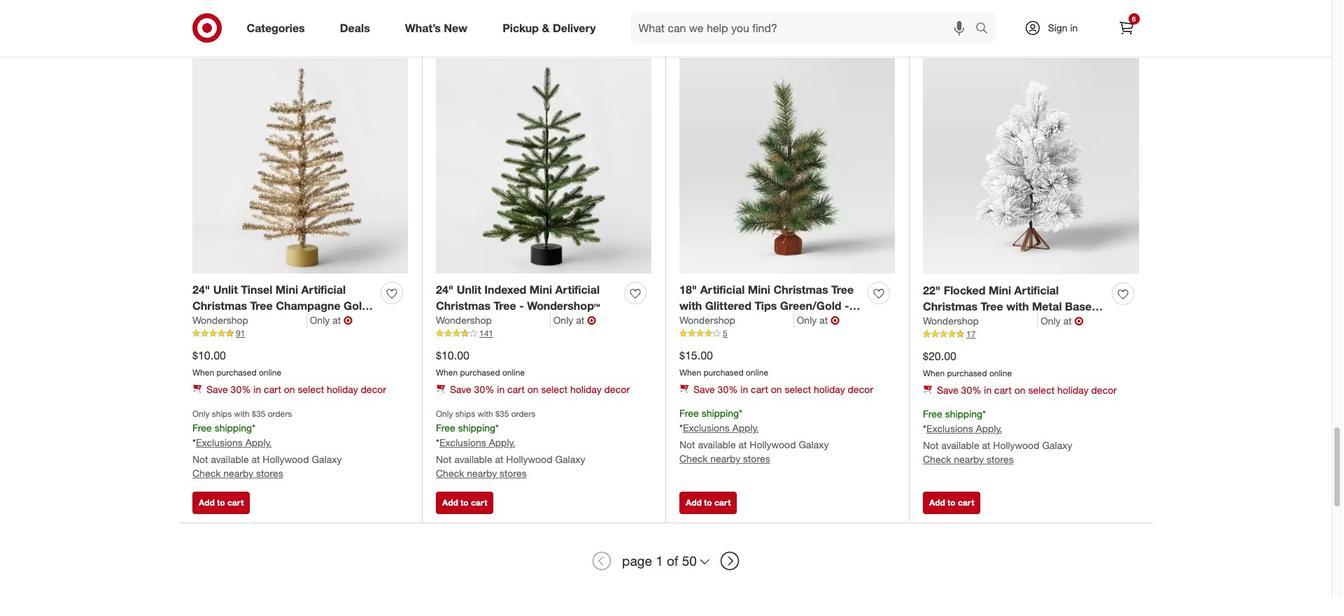 Task type: describe. For each thing, give the bounding box(es) containing it.
save 30% in cart on select holiday decor for -
[[450, 384, 630, 396]]

save 30% in cart on select holiday decor for tips
[[694, 384, 874, 396]]

of
[[667, 553, 679, 569]]

select for metal
[[1029, 384, 1055, 396]]

6 link
[[1111, 13, 1142, 43]]

page 1 of 50 button
[[616, 546, 716, 577]]

select for tips
[[785, 384, 811, 396]]

wondershop link for metal
[[923, 315, 1038, 329]]

mini inside 24" unlit tinsel mini artificial christmas tree champagne gold - wondershop™
[[276, 283, 298, 297]]

17
[[967, 329, 976, 340]]

indexed
[[485, 283, 527, 297]]

new
[[444, 21, 468, 35]]

$15.00 when purchased online
[[680, 349, 769, 378]]

50
[[682, 553, 697, 569]]

save 30% in cart on select holiday decor for metal
[[937, 384, 1117, 396]]

¬ for wondershop™
[[587, 314, 597, 328]]

18" artificial mini christmas tree with glittered tips green/gold - wondershop™
[[680, 283, 854, 329]]

christmas inside 22" flocked mini artificial christmas tree with metal base white/gold - wondershop™
[[923, 299, 978, 313]]

purchased for 24" unlit indexed mini artificial christmas tree - wondershop™
[[460, 368, 500, 378]]

¬ for base
[[1075, 315, 1084, 329]]

delivery
[[553, 21, 596, 35]]

$35 for -
[[496, 409, 509, 419]]

sign in link
[[1013, 13, 1100, 43]]

gold
[[344, 299, 369, 313]]

$35 for champagne
[[252, 409, 266, 419]]

on for champagne
[[284, 384, 295, 396]]

wondershop for 24" unlit indexed mini artificial christmas tree - wondershop™
[[436, 315, 492, 326]]

decor for 22" flocked mini artificial christmas tree with metal base white/gold - wondershop™
[[1092, 384, 1117, 396]]

24" for 24" unlit tinsel mini artificial christmas tree champagne gold - wondershop™
[[193, 283, 210, 297]]

online for metal
[[990, 368, 1012, 379]]

tree inside the 18" artificial mini christmas tree with glittered tips green/gold - wondershop™
[[832, 283, 854, 297]]

christmas inside 24" unlit tinsel mini artificial christmas tree champagne gold - wondershop™
[[193, 299, 247, 313]]

holiday for 24" unlit indexed mini artificial christmas tree - wondershop™
[[571, 384, 602, 396]]

tree inside 22" flocked mini artificial christmas tree with metal base white/gold - wondershop™
[[981, 299, 1004, 313]]

only at ¬ for wondershop™
[[554, 314, 597, 328]]

24" unlit indexed mini artificial christmas tree - wondershop™ link
[[436, 282, 619, 314]]

deals
[[340, 21, 370, 35]]

flocked
[[944, 283, 986, 297]]

22"
[[923, 283, 941, 297]]

holiday for 18" artificial mini christmas tree with glittered tips green/gold - wondershop™
[[814, 384, 845, 396]]

purchased for 24" unlit tinsel mini artificial christmas tree champagne gold - wondershop™
[[217, 368, 257, 378]]

18"
[[680, 283, 697, 297]]

white/gold
[[923, 315, 983, 329]]

sign
[[1048, 22, 1068, 34]]

24" unlit indexed mini artificial christmas tree - wondershop™
[[436, 283, 601, 313]]

christmas inside the 18" artificial mini christmas tree with glittered tips green/gold - wondershop™
[[774, 283, 829, 297]]

with inside the 18" artificial mini christmas tree with glittered tips green/gold - wondershop™
[[680, 299, 702, 313]]

5
[[723, 329, 728, 339]]

tips
[[755, 299, 777, 313]]

online for -
[[503, 368, 525, 378]]

$10.00 when purchased online for 24" unlit indexed mini artificial christmas tree - wondershop™
[[436, 349, 525, 378]]

- inside the 18" artificial mini christmas tree with glittered tips green/gold - wondershop™
[[845, 299, 850, 313]]

- inside 22" flocked mini artificial christmas tree with metal base white/gold - wondershop™
[[986, 315, 991, 329]]

5 link
[[680, 328, 895, 340]]

91 link
[[193, 328, 408, 340]]

$15.00
[[680, 349, 713, 363]]

17 link
[[923, 329, 1140, 341]]

30% for 24" unlit tinsel mini artificial christmas tree champagne gold - wondershop™
[[231, 384, 251, 396]]

decor for 24" unlit indexed mini artificial christmas tree - wondershop™
[[605, 384, 630, 396]]

tree inside 24" unlit tinsel mini artificial christmas tree champagne gold - wondershop™
[[250, 299, 273, 313]]

$20.00
[[923, 350, 957, 364]]

search
[[969, 22, 1003, 36]]

with inside 22" flocked mini artificial christmas tree with metal base white/gold - wondershop™
[[1007, 299, 1029, 313]]

$20.00 when purchased online
[[923, 350, 1012, 379]]

only ships with $35 orders free shipping * * exclusions apply. not available at hollywood galaxy check nearby stores for -
[[436, 409, 586, 480]]

artificial inside 24" unlit tinsel mini artificial christmas tree champagne gold - wondershop™
[[301, 283, 346, 297]]

orders for champagne
[[268, 409, 292, 419]]

christmas inside 24" unlit indexed mini artificial christmas tree - wondershop™
[[436, 299, 491, 313]]

1
[[656, 553, 664, 569]]

What can we help you find? suggestions appear below search field
[[630, 13, 979, 43]]

when for 18" artificial mini christmas tree with glittered tips green/gold - wondershop™
[[680, 368, 702, 378]]

free shipping * * exclusions apply. not available at hollywood galaxy check nearby stores for $20.00
[[923, 408, 1073, 466]]

champagne
[[276, 299, 341, 313]]

categories
[[247, 21, 305, 35]]

wondershop link for tips
[[680, 314, 794, 328]]

22" flocked mini artificial christmas tree with metal base white/gold - wondershop™ link
[[923, 283, 1107, 329]]

mini inside 24" unlit indexed mini artificial christmas tree - wondershop™
[[530, 283, 552, 297]]

$10.00 for 24" unlit indexed mini artificial christmas tree - wondershop™
[[436, 349, 470, 363]]

141 link
[[436, 328, 652, 340]]

24" unlit tinsel mini artificial christmas tree champagne gold - wondershop™ link
[[193, 282, 375, 329]]

22" flocked mini artificial christmas tree with metal base white/gold - wondershop™
[[923, 283, 1092, 329]]

ships for 24" unlit tinsel mini artificial christmas tree champagne gold - wondershop™
[[212, 409, 232, 419]]

glittered
[[705, 299, 752, 313]]

unlit for indexed
[[457, 283, 482, 297]]

base
[[1066, 299, 1092, 313]]

holiday for 24" unlit tinsel mini artificial christmas tree champagne gold - wondershop™
[[327, 384, 358, 396]]

wondershop link for -
[[436, 314, 551, 328]]

deals link
[[328, 13, 388, 43]]

green/gold
[[780, 299, 842, 313]]

holiday for 22" flocked mini artificial christmas tree with metal base white/gold - wondershop™
[[1058, 384, 1089, 396]]



Task type: locate. For each thing, give the bounding box(es) containing it.
1 horizontal spatial 24"
[[436, 283, 454, 297]]

online down "141" link
[[503, 368, 525, 378]]

- inside 24" unlit tinsel mini artificial christmas tree champagne gold - wondershop™
[[193, 315, 197, 329]]

only at ¬ down 24" unlit indexed mini artificial christmas tree - wondershop™
[[554, 314, 597, 328]]

select for -
[[542, 384, 568, 396]]

2 orders from the left
[[512, 409, 536, 419]]

christmas up 141
[[436, 299, 491, 313]]

only for base
[[1041, 315, 1061, 327]]

purchased down 141
[[460, 368, 500, 378]]

select down 91 link
[[298, 384, 324, 396]]

¬ for gold
[[344, 314, 353, 328]]

in for 24" unlit tinsel mini artificial christmas tree champagne gold - wondershop™
[[254, 384, 261, 396]]

on down "141" link
[[528, 384, 539, 396]]

30%
[[231, 384, 251, 396], [474, 384, 495, 396], [718, 384, 738, 396], [962, 384, 982, 396]]

sign in
[[1048, 22, 1078, 34]]

to
[[217, 19, 225, 29], [461, 19, 469, 29], [704, 19, 712, 29], [948, 19, 956, 29], [217, 497, 225, 508], [461, 497, 469, 508], [704, 497, 712, 508], [948, 497, 956, 508]]

1 $10.00 from the left
[[193, 349, 226, 363]]

24" unlit tinsel mini artificial christmas tree champagne gold - wondershop™
[[193, 283, 369, 329]]

add to cart button
[[193, 13, 250, 35], [436, 13, 494, 35], [680, 13, 737, 35], [923, 13, 981, 35], [193, 492, 250, 514], [436, 492, 494, 514], [680, 492, 737, 514], [923, 492, 981, 514]]

$10.00 when purchased online down 91
[[193, 349, 281, 378]]

on for -
[[528, 384, 539, 396]]

0 horizontal spatial only ships with $35 orders free shipping * * exclusions apply. not available at hollywood galaxy check nearby stores
[[193, 409, 342, 480]]

2 $10.00 from the left
[[436, 349, 470, 363]]

mini up the tips
[[748, 283, 771, 297]]

0 horizontal spatial free shipping * * exclusions apply. not available at hollywood galaxy check nearby stores
[[680, 408, 829, 465]]

on down 91 link
[[284, 384, 295, 396]]

only
[[310, 315, 330, 326], [554, 315, 574, 326], [797, 315, 817, 326], [1041, 315, 1061, 327], [193, 409, 210, 419], [436, 409, 453, 419]]

2 $35 from the left
[[496, 409, 509, 419]]

1 horizontal spatial $10.00
[[436, 349, 470, 363]]

2 only ships with $35 orders free shipping * * exclusions apply. not available at hollywood galaxy check nearby stores from the left
[[436, 409, 586, 480]]

purchased inside $15.00 when purchased online
[[704, 368, 744, 378]]

1 24" from the left
[[193, 283, 210, 297]]

orders for -
[[512, 409, 536, 419]]

purchased down $15.00
[[704, 368, 744, 378]]

on
[[284, 384, 295, 396], [528, 384, 539, 396], [771, 384, 782, 396], [1015, 384, 1026, 396]]

24" unlit indexed mini artificial christmas tree - wondershop™ image
[[436, 58, 652, 274], [436, 58, 652, 274]]

when inside $15.00 when purchased online
[[680, 368, 702, 378]]

artificial inside 22" flocked mini artificial christmas tree with metal base white/gold - wondershop™
[[1015, 283, 1059, 297]]

1 horizontal spatial only ships with $35 orders free shipping * * exclusions apply. not available at hollywood galaxy check nearby stores
[[436, 409, 586, 480]]

wondershop™ up "141" link
[[527, 299, 601, 313]]

pickup & delivery link
[[491, 13, 614, 43]]

purchased for 18" artificial mini christmas tree with glittered tips green/gold - wondershop™
[[704, 368, 744, 378]]

$35
[[252, 409, 266, 419], [496, 409, 509, 419]]

on for tips
[[771, 384, 782, 396]]

shipping
[[702, 408, 739, 419], [946, 408, 983, 420], [215, 422, 252, 434], [458, 422, 496, 434]]

- inside 24" unlit indexed mini artificial christmas tree - wondershop™
[[520, 299, 524, 313]]

only ships with $35 orders free shipping * * exclusions apply. not available at hollywood galaxy check nearby stores for champagne
[[193, 409, 342, 480]]

christmas up green/gold
[[774, 283, 829, 297]]

2 24" from the left
[[436, 283, 454, 297]]

0 horizontal spatial $10.00
[[193, 349, 226, 363]]

purchased down 91
[[217, 368, 257, 378]]

tree down "tinsel"
[[250, 299, 273, 313]]

wondershop link up 5
[[680, 314, 794, 328]]

0 horizontal spatial $10.00 when purchased online
[[193, 349, 281, 378]]

holiday down 5 link
[[814, 384, 845, 396]]

wondershop link up 141
[[436, 314, 551, 328]]

24" left "tinsel"
[[193, 283, 210, 297]]

&
[[542, 21, 550, 35]]

wondershop™ down metal in the right of the page
[[994, 315, 1067, 329]]

online down 91 link
[[259, 368, 281, 378]]

only ships with $35 orders free shipping * * exclusions apply. not available at hollywood galaxy check nearby stores
[[193, 409, 342, 480], [436, 409, 586, 480]]

select for champagne
[[298, 384, 324, 396]]

online for tips
[[746, 368, 769, 378]]

with
[[680, 299, 702, 313], [1007, 299, 1029, 313], [234, 409, 250, 419], [478, 409, 493, 419]]

$10.00 when purchased online
[[193, 349, 281, 378], [436, 349, 525, 378]]

30% down $15.00 when purchased online
[[718, 384, 738, 396]]

on down 5 link
[[771, 384, 782, 396]]

only at ¬ down green/gold
[[797, 314, 840, 328]]

in for 18" artificial mini christmas tree with glittered tips green/gold - wondershop™
[[741, 384, 749, 396]]

only at ¬ for green/gold
[[797, 314, 840, 328]]

24" unlit tinsel mini artificial christmas tree champagne gold - wondershop™ image
[[193, 58, 408, 274], [193, 58, 408, 274]]

tinsel
[[241, 283, 273, 297]]

stores
[[743, 453, 771, 465], [987, 454, 1014, 466], [256, 468, 283, 480], [500, 468, 527, 480]]

1 horizontal spatial ships
[[456, 409, 476, 419]]

wondershop™ down glittered
[[680, 315, 753, 329]]

wondershop up 141
[[436, 315, 492, 326]]

search button
[[969, 13, 1003, 46]]

*
[[739, 408, 743, 419], [983, 408, 986, 420], [680, 422, 683, 434], [252, 422, 256, 434], [496, 422, 499, 434], [923, 423, 927, 435], [193, 437, 196, 449], [436, 437, 440, 449]]

holiday down 91 link
[[327, 384, 358, 396]]

-
[[520, 299, 524, 313], [845, 299, 850, 313], [193, 315, 197, 329], [986, 315, 991, 329]]

24"
[[193, 283, 210, 297], [436, 283, 454, 297]]

141
[[480, 329, 494, 339]]

exclusions
[[683, 422, 730, 434], [927, 423, 974, 435], [196, 437, 243, 449], [440, 437, 486, 449]]

wondershop link
[[193, 314, 307, 328], [436, 314, 551, 328], [680, 314, 794, 328], [923, 315, 1038, 329]]

free shipping * * exclusions apply. not available at hollywood galaxy check nearby stores
[[680, 408, 829, 465], [923, 408, 1073, 466]]

holiday
[[327, 384, 358, 396], [571, 384, 602, 396], [814, 384, 845, 396], [1058, 384, 1089, 396]]

wondershop™ inside 22" flocked mini artificial christmas tree with metal base white/gold - wondershop™
[[994, 315, 1067, 329]]

check
[[680, 453, 708, 465], [923, 454, 952, 466], [193, 468, 221, 480], [436, 468, 464, 480]]

wondershop™ inside 24" unlit indexed mini artificial christmas tree - wondershop™
[[527, 299, 601, 313]]

categories link
[[235, 13, 323, 43]]

only at ¬
[[310, 314, 353, 328], [554, 314, 597, 328], [797, 314, 840, 328], [1041, 315, 1084, 329]]

18" artificial mini christmas tree with glittered tips green/gold - wondershop™ link
[[680, 282, 862, 329]]

select
[[298, 384, 324, 396], [542, 384, 568, 396], [785, 384, 811, 396], [1029, 384, 1055, 396]]

holiday down 17 link
[[1058, 384, 1089, 396]]

save
[[207, 384, 228, 396], [450, 384, 472, 396], [694, 384, 715, 396], [937, 384, 959, 396]]

christmas
[[774, 283, 829, 297], [193, 299, 247, 313], [436, 299, 491, 313], [923, 299, 978, 313]]

only at ¬ for base
[[1041, 315, 1084, 329]]

¬ for green/gold
[[831, 314, 840, 328]]

wondershop up 91
[[193, 315, 248, 326]]

only at ¬ for gold
[[310, 314, 353, 328]]

wondershop™ inside 24" unlit tinsel mini artificial christmas tree champagne gold - wondershop™
[[200, 315, 274, 329]]

in
[[1071, 22, 1078, 34], [254, 384, 261, 396], [497, 384, 505, 396], [741, 384, 749, 396], [985, 384, 992, 396]]

pickup
[[503, 21, 539, 35]]

18" artificial mini christmas tree with glittered tips green/gold - wondershop™ image
[[680, 58, 895, 274], [680, 58, 895, 274]]

unlit left indexed
[[457, 283, 482, 297]]

only at ¬ down champagne
[[310, 314, 353, 328]]

save 30% in cart on select holiday decor
[[207, 384, 386, 396], [450, 384, 630, 396], [694, 384, 874, 396], [937, 384, 1117, 396]]

unlit
[[213, 283, 238, 297], [457, 283, 482, 297]]

1 horizontal spatial unlit
[[457, 283, 482, 297]]

what's new link
[[393, 13, 485, 43]]

- right 17
[[986, 315, 991, 329]]

online inside $20.00 when purchased online
[[990, 368, 1012, 379]]

online inside $15.00 when purchased online
[[746, 368, 769, 378]]

page
[[622, 553, 652, 569]]

only for green/gold
[[797, 315, 817, 326]]

decor for 18" artificial mini christmas tree with glittered tips green/gold - wondershop™
[[848, 384, 874, 396]]

purchased inside $20.00 when purchased online
[[948, 368, 988, 379]]

when for 24" unlit tinsel mini artificial christmas tree champagne gold - wondershop™
[[193, 368, 214, 378]]

wondershop for 24" unlit tinsel mini artificial christmas tree champagne gold - wondershop™
[[193, 315, 248, 326]]

30% down $20.00 when purchased online
[[962, 384, 982, 396]]

save 30% in cart on select holiday decor down "141" link
[[450, 384, 630, 396]]

when for 24" unlit indexed mini artificial christmas tree - wondershop™
[[436, 368, 458, 378]]

1 unlit from the left
[[213, 283, 238, 297]]

on for metal
[[1015, 384, 1026, 396]]

save for 18" artificial mini christmas tree with glittered tips green/gold - wondershop™
[[694, 384, 715, 396]]

tree inside 24" unlit indexed mini artificial christmas tree - wondershop™
[[494, 299, 516, 313]]

select down 5 link
[[785, 384, 811, 396]]

save for 24" unlit tinsel mini artificial christmas tree champagne gold - wondershop™
[[207, 384, 228, 396]]

artificial up metal in the right of the page
[[1015, 283, 1059, 297]]

what's
[[405, 21, 441, 35]]

mini up champagne
[[276, 283, 298, 297]]

unlit inside 24" unlit tinsel mini artificial christmas tree champagne gold - wondershop™
[[213, 283, 238, 297]]

wondershop link for champagne
[[193, 314, 307, 328]]

in for 24" unlit indexed mini artificial christmas tree - wondershop™
[[497, 384, 505, 396]]

artificial up champagne
[[301, 283, 346, 297]]

30% down 91
[[231, 384, 251, 396]]

wondershop link up 17
[[923, 315, 1038, 329]]

1 horizontal spatial $35
[[496, 409, 509, 419]]

artificial
[[301, 283, 346, 297], [556, 283, 600, 297], [701, 283, 745, 297], [1015, 283, 1059, 297]]

check nearby stores button
[[680, 452, 771, 466], [923, 453, 1014, 467], [193, 467, 283, 481], [436, 467, 527, 481]]

artificial up glittered
[[701, 283, 745, 297]]

30% for 22" flocked mini artificial christmas tree with metal base white/gold - wondershop™
[[962, 384, 982, 396]]

1 horizontal spatial free shipping * * exclusions apply. not available at hollywood galaxy check nearby stores
[[923, 408, 1073, 466]]

unlit for tinsel
[[213, 283, 238, 297]]

orders
[[268, 409, 292, 419], [512, 409, 536, 419]]

30% down 141
[[474, 384, 495, 396]]

free shipping * * exclusions apply. not available at hollywood galaxy check nearby stores for $15.00
[[680, 408, 829, 465]]

wondershop for 18" artificial mini christmas tree with glittered tips green/gold - wondershop™
[[680, 315, 736, 326]]

unlit left "tinsel"
[[213, 283, 238, 297]]

only at ¬ down metal in the right of the page
[[1041, 315, 1084, 329]]

only for wondershop™
[[554, 315, 574, 326]]

purchased for 22" flocked mini artificial christmas tree with metal base white/gold - wondershop™
[[948, 368, 988, 379]]

holiday down "141" link
[[571, 384, 602, 396]]

only for gold
[[310, 315, 330, 326]]

in for 22" flocked mini artificial christmas tree with metal base white/gold - wondershop™
[[985, 384, 992, 396]]

artificial up "141" link
[[556, 283, 600, 297]]

- right green/gold
[[845, 299, 850, 313]]

24" left indexed
[[436, 283, 454, 297]]

30% for 24" unlit indexed mini artificial christmas tree - wondershop™
[[474, 384, 495, 396]]

0 horizontal spatial unlit
[[213, 283, 238, 297]]

tree down indexed
[[494, 299, 516, 313]]

purchased down $20.00
[[948, 368, 988, 379]]

2 ships from the left
[[456, 409, 476, 419]]

6
[[1133, 15, 1136, 23]]

wondershop
[[193, 315, 248, 326], [436, 315, 492, 326], [680, 315, 736, 326], [923, 315, 979, 327]]

christmas up 91
[[193, 299, 247, 313]]

save for 24" unlit indexed mini artificial christmas tree - wondershop™
[[450, 384, 472, 396]]

save 30% in cart on select holiday decor down 5 link
[[694, 384, 874, 396]]

add
[[199, 19, 215, 29], [442, 19, 458, 29], [686, 19, 702, 29], [930, 19, 946, 29], [199, 497, 215, 508], [442, 497, 458, 508], [686, 497, 702, 508], [930, 497, 946, 508]]

mini
[[276, 283, 298, 297], [530, 283, 552, 297], [748, 283, 771, 297], [989, 283, 1012, 297]]

wondershop link up 91
[[193, 314, 307, 328]]

when for 22" flocked mini artificial christmas tree with metal base white/gold - wondershop™
[[923, 368, 945, 379]]

wondershop™
[[527, 299, 601, 313], [200, 315, 274, 329], [680, 315, 753, 329], [994, 315, 1067, 329]]

decor
[[361, 384, 386, 396], [605, 384, 630, 396], [848, 384, 874, 396], [1092, 384, 1117, 396]]

what's new
[[405, 21, 468, 35]]

wondershop up 17
[[923, 315, 979, 327]]

online down 17 link
[[990, 368, 1012, 379]]

christmas up white/gold at the right bottom of the page
[[923, 299, 978, 313]]

on down 17 link
[[1015, 384, 1026, 396]]

22" flocked mini artificial christmas tree with metal base white/gold - wondershop™ image
[[923, 58, 1140, 275], [923, 58, 1140, 275]]

tree up green/gold
[[832, 283, 854, 297]]

2 unlit from the left
[[457, 283, 482, 297]]

when inside $20.00 when purchased online
[[923, 368, 945, 379]]

1 ships from the left
[[212, 409, 232, 419]]

save 30% in cart on select holiday decor for champagne
[[207, 384, 386, 396]]

wondershop for 22" flocked mini artificial christmas tree with metal base white/gold - wondershop™
[[923, 315, 979, 327]]

select down "141" link
[[542, 384, 568, 396]]

30% for 18" artificial mini christmas tree with glittered tips green/gold - wondershop™
[[718, 384, 738, 396]]

hollywood
[[750, 439, 796, 451], [994, 440, 1040, 452], [263, 454, 309, 466], [506, 454, 553, 466]]

decor for 24" unlit tinsel mini artificial christmas tree champagne gold - wondershop™
[[361, 384, 386, 396]]

¬
[[344, 314, 353, 328], [587, 314, 597, 328], [831, 314, 840, 328], [1075, 315, 1084, 329]]

0 horizontal spatial ships
[[212, 409, 232, 419]]

0 horizontal spatial 24"
[[193, 283, 210, 297]]

1 orders from the left
[[268, 409, 292, 419]]

- down indexed
[[520, 299, 524, 313]]

$10.00 for 24" unlit tinsel mini artificial christmas tree champagne gold - wondershop™
[[193, 349, 226, 363]]

unlit inside 24" unlit indexed mini artificial christmas tree - wondershop™
[[457, 283, 482, 297]]

online
[[259, 368, 281, 378], [503, 368, 525, 378], [746, 368, 769, 378], [990, 368, 1012, 379]]

artificial inside the 18" artificial mini christmas tree with glittered tips green/gold - wondershop™
[[701, 283, 745, 297]]

$10.00
[[193, 349, 226, 363], [436, 349, 470, 363]]

1 horizontal spatial $10.00 when purchased online
[[436, 349, 525, 378]]

free
[[680, 408, 699, 419], [923, 408, 943, 420], [193, 422, 212, 434], [436, 422, 456, 434]]

not
[[680, 439, 696, 451], [923, 440, 939, 452], [193, 454, 208, 466], [436, 454, 452, 466]]

metal
[[1033, 299, 1062, 313]]

24" inside 24" unlit indexed mini artificial christmas tree - wondershop™
[[436, 283, 454, 297]]

mini right flocked
[[989, 283, 1012, 297]]

save 30% in cart on select holiday decor down 91 link
[[207, 384, 386, 396]]

page 1 of 50
[[622, 553, 697, 569]]

apply.
[[733, 422, 759, 434], [976, 423, 1003, 435], [246, 437, 272, 449], [489, 437, 515, 449]]

when
[[193, 368, 214, 378], [436, 368, 458, 378], [680, 368, 702, 378], [923, 368, 945, 379]]

- left 91
[[193, 315, 197, 329]]

1 $35 from the left
[[252, 409, 266, 419]]

mini right indexed
[[530, 283, 552, 297]]

1 horizontal spatial orders
[[512, 409, 536, 419]]

available
[[698, 439, 736, 451], [942, 440, 980, 452], [211, 454, 249, 466], [455, 454, 493, 466]]

exclusions apply. link
[[683, 422, 759, 434], [927, 423, 1003, 435], [196, 437, 272, 449], [440, 437, 515, 449]]

wondershop™ down "tinsel"
[[200, 315, 274, 329]]

0 horizontal spatial orders
[[268, 409, 292, 419]]

galaxy
[[799, 439, 829, 451], [1043, 440, 1073, 452], [312, 454, 342, 466], [555, 454, 586, 466]]

save 30% in cart on select holiday decor down 17 link
[[937, 384, 1117, 396]]

0 horizontal spatial $35
[[252, 409, 266, 419]]

24" inside 24" unlit tinsel mini artificial christmas tree champagne gold - wondershop™
[[193, 283, 210, 297]]

save for 22" flocked mini artificial christmas tree with metal base white/gold - wondershop™
[[937, 384, 959, 396]]

wondershop™ inside the 18" artificial mini christmas tree with glittered tips green/gold - wondershop™
[[680, 315, 753, 329]]

pickup & delivery
[[503, 21, 596, 35]]

$10.00 when purchased online for 24" unlit tinsel mini artificial christmas tree champagne gold - wondershop™
[[193, 349, 281, 378]]

1 $10.00 when purchased online from the left
[[193, 349, 281, 378]]

select down 17 link
[[1029, 384, 1055, 396]]

mini inside 22" flocked mini artificial christmas tree with metal base white/gold - wondershop™
[[989, 283, 1012, 297]]

ships
[[212, 409, 232, 419], [456, 409, 476, 419]]

artificial inside 24" unlit indexed mini artificial christmas tree - wondershop™
[[556, 283, 600, 297]]

2 $10.00 when purchased online from the left
[[436, 349, 525, 378]]

online down 5 link
[[746, 368, 769, 378]]

mini inside the 18" artificial mini christmas tree with glittered tips green/gold - wondershop™
[[748, 283, 771, 297]]

wondershop up 5
[[680, 315, 736, 326]]

1 only ships with $35 orders free shipping * * exclusions apply. not available at hollywood galaxy check nearby stores from the left
[[193, 409, 342, 480]]

$10.00 when purchased online down 141
[[436, 349, 525, 378]]

ships for 24" unlit indexed mini artificial christmas tree - wondershop™
[[456, 409, 476, 419]]

online for champagne
[[259, 368, 281, 378]]

tree down flocked
[[981, 299, 1004, 313]]

24" for 24" unlit indexed mini artificial christmas tree - wondershop™
[[436, 283, 454, 297]]

91
[[236, 329, 245, 339]]



Task type: vqa. For each thing, say whether or not it's contained in the screenshot.
24" Unlit Indexed Mini Artificial Christmas Tree - Wondershop™ "$10.00 WHEN PURCHASED ONLINE"
yes



